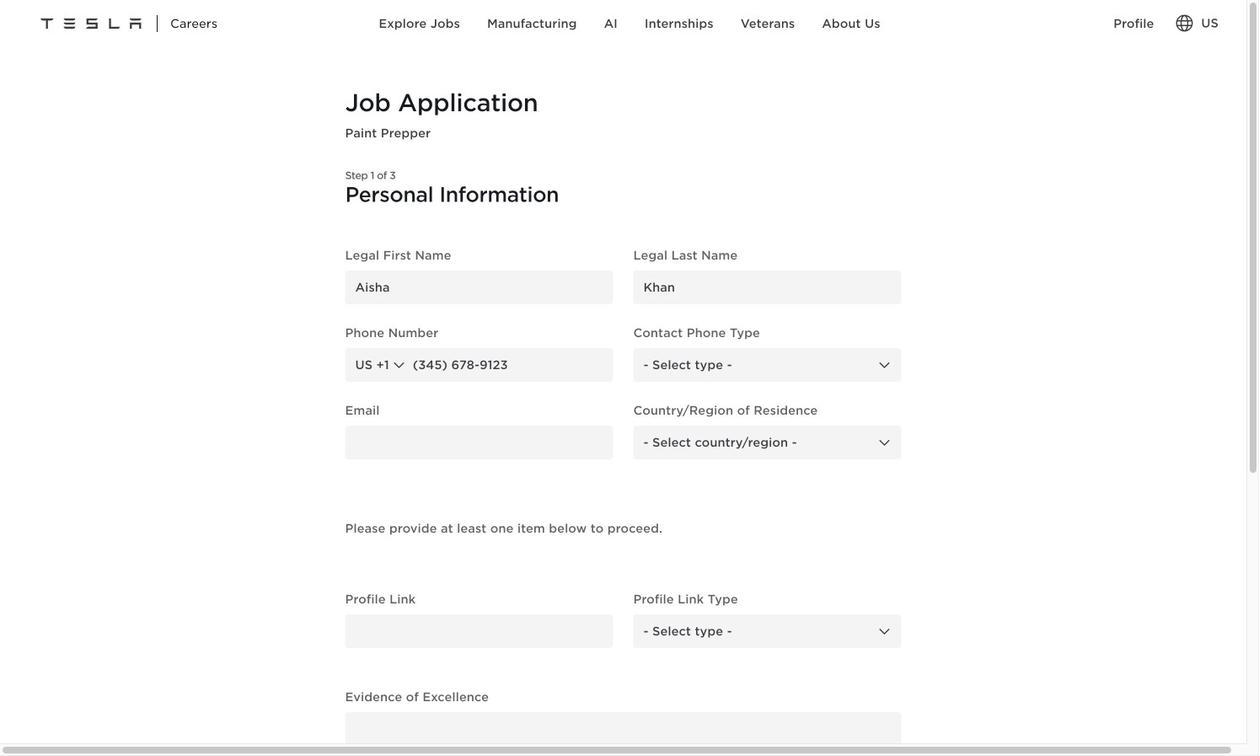 Task type: locate. For each thing, give the bounding box(es) containing it.
(201) 555-0123 field
[[413, 357, 603, 374]]

None field
[[355, 279, 603, 296], [644, 279, 892, 296], [355, 279, 603, 296], [644, 279, 892, 296]]

None text field
[[345, 712, 902, 756]]

inline image
[[393, 358, 406, 372]]



Task type: describe. For each thing, give the bounding box(es) containing it.
globe image
[[1175, 13, 1195, 33]]

tesla logo image
[[40, 13, 142, 34]]



